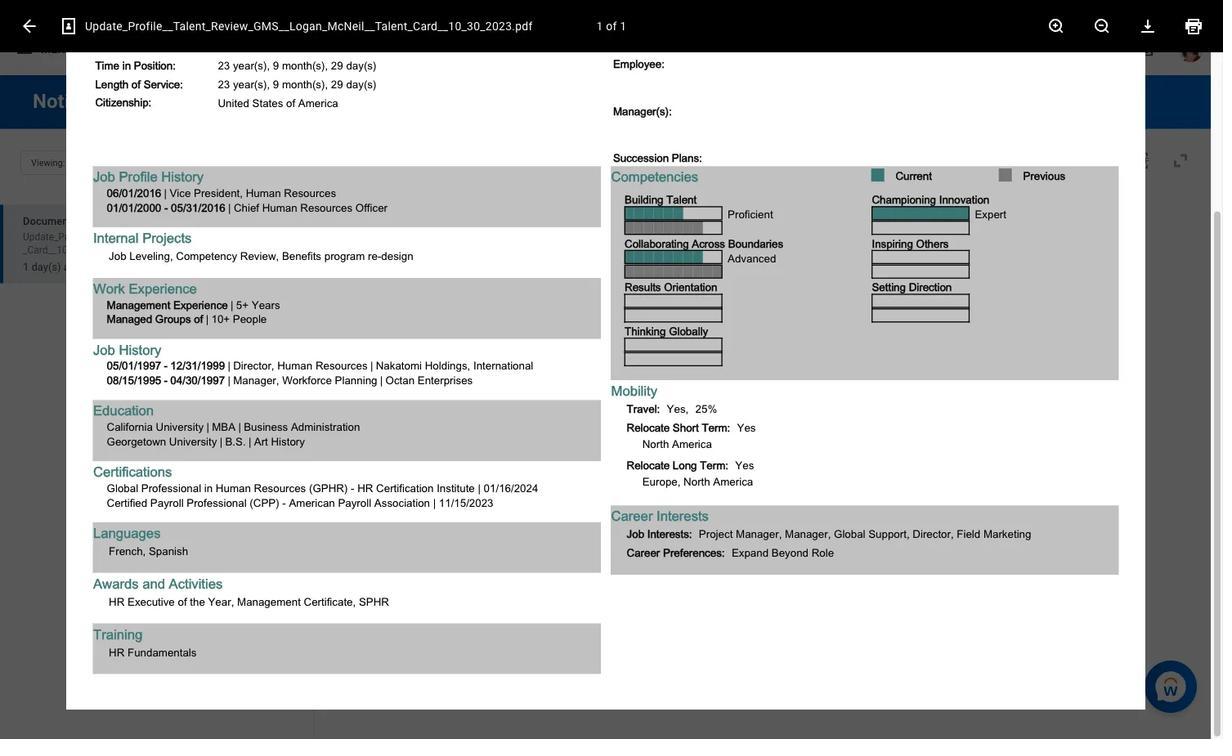 Task type: vqa. For each thing, say whether or not it's contained in the screenshot.
480 for EMC
no



Task type: describe. For each thing, give the bounding box(es) containing it.
update_profile__talent_review_gms__logan_mcneil__talent_card__10_30_2023.pdf inside pdf previewer region
[[85, 19, 533, 33]]

1 vertical spatial career
[[627, 544, 660, 557]]

plans
[[672, 149, 699, 162]]

1 horizontal spatial america
[[672, 436, 712, 448]]

of inside awards and activities hr executive of the year, management certificate, sphr
[[178, 593, 187, 606]]

design
[[381, 247, 414, 260]]

ago
[[64, 261, 81, 273]]

direction
[[909, 279, 952, 291]]

| left b.s.
[[220, 433, 223, 445]]

training hr fundamentals
[[93, 623, 197, 656]]

| up b.s.
[[238, 418, 241, 431]]

travel
[[627, 400, 657, 413]]

advanced
[[728, 249, 776, 262]]

1 relocate from the top
[[627, 419, 671, 432]]

officer
[[356, 199, 388, 211]]

certifications global professional in human resources (gphr) - hr certification institute | 01/16/2024 certified payroll professional (cpp) - american payroll association | 11/15/2023
[[93, 461, 538, 507]]

| left chief
[[228, 199, 231, 211]]

director, inside career interests job interests : project manager, manager, global support, director, field marketing career preferences : expand beyond role
[[913, 526, 954, 538]]

business
[[244, 418, 288, 431]]

united states of america
[[218, 94, 338, 107]]

1 of 1 status
[[586, 18, 638, 34]]

time
[[95, 57, 119, 70]]

education
[[93, 400, 154, 416]]

proficient
[[728, 206, 773, 218]]

update_profile__talent_review_gms__logan_mcneil__talent_card__10_30_2023.pdf is now available in my reports
[[348, 219, 937, 233]]

print image
[[1184, 16, 1204, 36]]

resources left 'officer'
[[300, 199, 353, 211]]

- right the (cpp)
[[283, 494, 286, 507]]

succession
[[613, 149, 669, 162]]

job history 05/01/1997 - 12/31/1999 | director, human resources | nakatomi holdings, international 08/15/1995 - 04/30/1997 | manager, workforce planning | octan enterprises
[[93, 339, 534, 384]]

contact card job profile image
[[59, 16, 79, 36]]

- left 04/30/1997
[[164, 372, 168, 384]]

notifications large image
[[1091, 41, 1107, 57]]

length
[[95, 76, 129, 88]]

| left 5+
[[231, 296, 234, 309]]

month(s), for 23 year(s), 9 month(s), 29 day(s) length of service :
[[282, 57, 328, 70]]

1 vertical spatial yes
[[737, 419, 756, 432]]

arrow left image
[[20, 16, 39, 36]]

georgetown
[[107, 433, 166, 445]]

23 year(s), 9 month(s), 29 day(s) citizenship :
[[95, 76, 377, 106]]

institute
[[437, 479, 475, 492]]

mark read image
[[283, 239, 294, 250]]

orientation
[[664, 279, 718, 291]]

sphr
[[359, 593, 389, 606]]

education california university | mba | business administration georgetown university | b.s. | art history
[[93, 400, 360, 445]]

human right chief
[[262, 199, 297, 211]]

1 horizontal spatial manager,
[[736, 526, 782, 538]]

29 for 23 year(s), 9 month(s), 29 day(s) citizenship :
[[331, 76, 343, 88]]

resources inside certifications global professional in human resources (gphr) - hr certification institute | 01/16/2024 certified payroll professional (cpp) - american payroll association | 11/15/2023
[[254, 479, 306, 492]]

document available
[[348, 148, 494, 167]]

available for document available
[[427, 148, 494, 167]]

- inside banner
[[115, 6, 119, 17]]

year,
[[209, 593, 233, 606]]

across
[[692, 235, 725, 247]]

pdf previewer region
[[0, 0, 1224, 739]]

- right (gphr)
[[351, 479, 354, 492]]

holdings,
[[425, 357, 470, 370]]

: inside 23 year(s), 9 month(s), 29 day(s) length of service :
[[180, 76, 183, 88]]

setting
[[872, 279, 906, 291]]

nakatomi
[[376, 357, 422, 370]]

is inside document available update_profile__talent_review_gms__logan_mcneil__talent _card__10_30_2023.pdf is now available in my reports 1 day(s) ago
[[129, 244, 137, 256]]

9 for 23 year(s), 9 month(s), 29 day(s) citizenship :
[[273, 76, 279, 88]]

training
[[93, 623, 142, 639]]

inbox large image
[[1137, 41, 1153, 57]]

notifications
[[33, 90, 146, 113]]

enterprises
[[418, 372, 473, 384]]

year(s), for of
[[233, 57, 270, 70]]

global inside certifications global professional in human resources (gphr) - hr certification institute | 01/16/2024 certified payroll professional (cpp) - american payroll association | 11/15/2023
[[107, 479, 138, 492]]

5+
[[236, 296, 249, 309]]

global inside career interests job interests : project manager, manager, global support, director, field marketing career preferences : expand beyond role
[[834, 526, 865, 538]]

zoomin image
[[1047, 16, 1067, 36]]

human up chief
[[246, 184, 281, 197]]

building talent proficient
[[625, 191, 773, 218]]

available inside document available update_profile__talent_review_gms__logan_mcneil__talent _card__10_30_2023.pdf is now available in my reports 1 day(s) ago
[[160, 244, 198, 256]]

french,
[[109, 542, 146, 555]]

01/16/2024
[[484, 479, 538, 492]]

search image
[[411, 39, 431, 59]]

document available update_profile__talent_review_gms__logan_mcneil__talent _card__10_30_2023.pdf is now available in my reports 1 day(s) ago
[[23, 215, 290, 273]]

years
[[252, 296, 280, 309]]

job inside career interests job interests : project manager, manager, global support, director, field marketing career preferences : expand beyond role
[[627, 526, 645, 538]]

last
[[146, 181, 163, 191]]

championing
[[872, 191, 936, 204]]

days
[[178, 181, 197, 191]]

human inside 'job history 05/01/1997 - 12/31/1999 | director, human resources | nakatomi holdings, international 08/15/1995 - 04/30/1997 | manager, workforce planning | octan enterprises'
[[277, 357, 312, 370]]

president,
[[194, 184, 243, 197]]

position
[[134, 57, 173, 70]]

review,
[[241, 247, 279, 260]]

1 of 1
[[597, 19, 627, 33]]

certification
[[376, 479, 434, 492]]

0 vertical spatial yes
[[667, 400, 686, 413]]

setting direction
[[872, 279, 952, 291]]

0 vertical spatial interests
[[657, 506, 709, 521]]

2 payroll from the left
[[338, 494, 371, 507]]

resources up mark read image
[[284, 184, 336, 197]]

manager, inside 'job history 05/01/1997 - 12/31/1999 | director, human resources | nakatomi holdings, international 08/15/1995 - 04/30/1997 | manager, workforce planning | octan enterprises'
[[233, 372, 279, 384]]

championing innovation expert
[[872, 191, 1007, 218]]

implementation preview -   adeptai_dpt1
[[7, 6, 178, 17]]

08/15/1995
[[107, 372, 161, 384]]

: inside succession plans : job profile history 06/01/2016 | vice president, human resources 01/01/2000 - 05/31/2016 | chief human resources officer
[[699, 149, 702, 162]]

hr inside awards and activities hr executive of the year, management certificate, sphr
[[109, 593, 125, 606]]

1 horizontal spatial 1
[[597, 19, 603, 33]]

work
[[93, 278, 125, 294]]

expert
[[975, 206, 1007, 218]]

field
[[957, 526, 981, 538]]

document available region
[[348, 144, 1197, 202]]

update_profile__talent_review_gms__logan_mcneil__talent_card__10_30_2023.pdf link
[[427, 254, 798, 282]]

projects
[[142, 227, 192, 243]]

spanish
[[149, 542, 188, 555]]

competencies
[[611, 166, 699, 182]]

citizenship
[[95, 94, 149, 106]]

0 vertical spatial now
[[794, 219, 816, 233]]

manager(s)
[[613, 102, 669, 115]]

1 vertical spatial experience
[[173, 296, 228, 309]]

| left the octan
[[380, 372, 383, 384]]

of right the states
[[286, 94, 295, 107]]

thinking globally
[[625, 322, 709, 335]]

from last 30 days
[[123, 181, 197, 191]]

0 vertical spatial term
[[703, 419, 727, 432]]

11/15/2023
[[439, 494, 492, 507]]

| left mba
[[206, 418, 209, 431]]

expand
[[732, 544, 769, 557]]

leveling,
[[129, 247, 173, 260]]

04/30/1997
[[170, 372, 225, 384]]

talent
[[667, 191, 697, 204]]

2 relocate from the top
[[627, 456, 671, 469]]

in up inspiring
[[866, 219, 876, 233]]

re-
[[368, 247, 381, 260]]

page 1 element
[[66, 0, 1146, 710]]

0 vertical spatial north
[[643, 436, 669, 448]]

| up 11/15/2023
[[478, 479, 481, 492]]

languages
[[93, 522, 161, 538]]

1 horizontal spatial my
[[878, 219, 894, 233]]

from
[[123, 181, 143, 191]]

12/31/1999
[[170, 357, 225, 370]]



Task type: locate. For each thing, give the bounding box(es) containing it.
document
[[348, 148, 423, 167], [23, 215, 72, 227]]

2 29 from the top
[[331, 76, 343, 88]]

0 horizontal spatial manager,
[[233, 372, 279, 384]]

0 vertical spatial experience
[[129, 278, 197, 294]]

collaborating
[[625, 235, 689, 247]]

2 vertical spatial hr
[[109, 644, 125, 656]]

2 year(s), from the top
[[233, 76, 270, 88]]

2 horizontal spatial america
[[713, 473, 753, 486]]

0 vertical spatial update_profile__talent_review_gms__logan_mcneil__talent_card__10_30_2023.pdf
[[85, 19, 533, 33]]

1 vertical spatial year(s),
[[233, 76, 270, 88]]

in inside document available update_profile__talent_review_gms__logan_mcneil__talent _card__10_30_2023.pdf is now available in my reports 1 day(s) ago
[[201, 244, 208, 256]]

23 inside 23 year(s), 9 month(s), 29 day(s) length of service :
[[218, 57, 230, 70]]

1 vertical spatial 9
[[273, 76, 279, 88]]

career interests job interests : project manager, manager, global support, director, field marketing career preferences : expand beyond role
[[611, 506, 1032, 557]]

day(s) for 23 year(s), 9 month(s), 29 day(s) length of service :
[[346, 57, 377, 70]]

0 vertical spatial professional
[[141, 479, 201, 492]]

29
[[331, 57, 343, 70], [331, 76, 343, 88]]

my left review,
[[211, 244, 224, 256]]

0 horizontal spatial now
[[139, 244, 157, 256]]

succession plans : job profile history 06/01/2016 | vice president, human resources 01/01/2000 - 05/31/2016 | chief human resources officer
[[93, 149, 702, 211]]

0 horizontal spatial document
[[23, 215, 72, 227]]

0 horizontal spatial america
[[298, 94, 338, 107]]

update_profile__talent_review_gms__logan_mcneil__talent_card__10_30_2023.pdf up united states of america
[[85, 19, 533, 33]]

1 vertical spatial document
[[23, 215, 72, 227]]

management inside awards and activities hr executive of the year, management certificate, sphr
[[236, 593, 300, 606]]

9 for 23 year(s), 9 month(s), 29 day(s) length of service :
[[273, 57, 279, 70]]

: inside 23 year(s), 9 month(s), 29 day(s) citizenship :
[[149, 94, 152, 106]]

hr down awards
[[109, 593, 125, 606]]

1 vertical spatial university
[[169, 433, 217, 445]]

1 vertical spatial available
[[74, 215, 118, 227]]

term down 25%
[[703, 419, 727, 432]]

in down mba
[[204, 479, 213, 492]]

0 vertical spatial global
[[107, 479, 138, 492]]

tab panel inside the notifications main content
[[0, 143, 314, 739]]

my up inspiring
[[878, 219, 894, 233]]

hr right (gphr)
[[358, 479, 373, 492]]

0 vertical spatial university
[[156, 418, 204, 431]]

year(s),
[[233, 57, 270, 70], [233, 76, 270, 88]]

1 vertical spatial 23
[[218, 76, 230, 88]]

1 vertical spatial interests
[[648, 526, 689, 538]]

implementation preview -   adeptai_dpt1 banner
[[0, 0, 1224, 75]]

1 23 from the top
[[218, 57, 230, 70]]

of inside status
[[606, 19, 617, 33]]

of down time in position : at the top of page
[[132, 76, 141, 88]]

month(s), for 23 year(s), 9 month(s), 29 day(s) citizenship :
[[282, 76, 328, 88]]

23 year(s), 9 month(s), 29 day(s) length of service :
[[95, 57, 377, 88]]

hr inside certifications global professional in human resources (gphr) - hr certification institute | 01/16/2024 certified payroll professional (cpp) - american payroll association | 11/15/2023
[[358, 479, 373, 492]]

document up _card__10_30_2023.pdf
[[23, 215, 72, 227]]

23
[[218, 57, 230, 70], [218, 76, 230, 88]]

human up workforce
[[277, 357, 312, 370]]

experience
[[129, 278, 197, 294], [173, 296, 228, 309]]

1 vertical spatial term
[[701, 456, 726, 469]]

0 vertical spatial available
[[427, 148, 494, 167]]

north up europe,
[[643, 436, 669, 448]]

0 vertical spatial month(s),
[[282, 57, 328, 70]]

of left the
[[178, 593, 187, 606]]

1 inside document available update_profile__talent_review_gms__logan_mcneil__talent _card__10_30_2023.pdf is now available in my reports 1 day(s) ago
[[23, 261, 29, 273]]

month(s),
[[282, 57, 328, 70], [282, 76, 328, 88]]

document inside region
[[348, 148, 423, 167]]

interests up project
[[657, 506, 709, 521]]

1 vertical spatial global
[[834, 526, 865, 538]]

1 vertical spatial america
[[672, 436, 712, 448]]

1 year(s), from the top
[[233, 57, 270, 70]]

job inside 'internal projects job leveling, competency review, benefits program re-design'
[[109, 247, 126, 260]]

1 vertical spatial month(s),
[[282, 76, 328, 88]]

1 vertical spatial director,
[[913, 526, 954, 538]]

2 month(s), from the top
[[282, 76, 328, 88]]

- inside succession plans : job profile history 06/01/2016 | vice president, human resources 01/01/2000 - 05/31/2016 | chief human resources officer
[[164, 199, 168, 211]]

1 vertical spatial my
[[211, 244, 224, 256]]

| right 04/30/1997
[[228, 372, 231, 384]]

1 vertical spatial relocate
[[627, 456, 671, 469]]

reports left mark read image
[[227, 244, 261, 256]]

workforce
[[282, 372, 332, 384]]

2 9 from the top
[[273, 76, 279, 88]]

1 vertical spatial update_profile__talent_review_gms__logan_mcneil__talent_card__10_30_2023.pdf
[[348, 219, 780, 233]]

job up 05/01/1997
[[93, 339, 115, 355]]

update_profile__talent_review_gms__logan_mcneil__talent_card__10_30_2023.pdf up the 'update_profile__talent_review_gms__logan_mcneil__talent_card__10_30_2023.pdf' link
[[348, 219, 780, 233]]

b.s.
[[225, 433, 246, 445]]

0 vertical spatial career
[[611, 506, 653, 521]]

job left from
[[93, 166, 115, 182]]

view printable version (pdf) image
[[1132, 151, 1152, 171]]

in
[[122, 57, 131, 70], [866, 219, 876, 233], [201, 244, 208, 256], [204, 479, 213, 492]]

0 horizontal spatial is
[[129, 244, 137, 256]]

| left 11/15/2023
[[433, 494, 436, 507]]

now down update_profile__talent_review_gms__logan_mcneil__talent
[[139, 244, 157, 256]]

support,
[[868, 526, 910, 538]]

1 horizontal spatial is
[[783, 219, 792, 233]]

1 vertical spatial professional
[[187, 494, 247, 507]]

groups
[[155, 310, 191, 323]]

1 vertical spatial management
[[236, 593, 300, 606]]

hr
[[358, 479, 373, 492], [109, 593, 125, 606], [109, 644, 125, 656]]

boundaries
[[728, 235, 783, 247]]

people
[[233, 310, 267, 323]]

north down long
[[684, 473, 710, 486]]

human inside certifications global professional in human resources (gphr) - hr certification institute | 01/16/2024 certified payroll professional (cpp) - american payroll association | 11/15/2023
[[216, 479, 251, 492]]

relocate up europe,
[[627, 456, 671, 469]]

international
[[474, 357, 534, 370]]

1 vertical spatial is
[[129, 244, 137, 256]]

update_profile__talent_review_gms__logan_mcneil__talent
[[23, 231, 290, 243]]

9 inside 23 year(s), 9 month(s), 29 day(s) citizenship :
[[273, 76, 279, 88]]

0 vertical spatial available
[[819, 219, 864, 233]]

america
[[298, 94, 338, 107], [672, 436, 712, 448], [713, 473, 753, 486]]

profile
[[119, 166, 158, 182]]

manager, up business
[[233, 372, 279, 384]]

job down europe,
[[627, 526, 645, 538]]

chief
[[234, 199, 259, 211]]

interests up preferences
[[648, 526, 689, 538]]

day(s) for 23 year(s), 9 month(s), 29 day(s) citizenship :
[[346, 76, 377, 88]]

0 vertical spatial history
[[161, 166, 204, 182]]

art
[[254, 433, 268, 445]]

project
[[699, 526, 733, 538]]

available inside region
[[427, 148, 494, 167]]

career left preferences
[[627, 544, 660, 557]]

program
[[324, 247, 365, 260]]

0 vertical spatial day(s)
[[346, 57, 377, 70]]

9 inside 23 year(s), 9 month(s), 29 day(s) length of service :
[[273, 57, 279, 70]]

america right the states
[[298, 94, 338, 107]]

year(s), inside 23 year(s), 9 month(s), 29 day(s) length of service :
[[233, 57, 270, 70]]

management right the year,
[[236, 593, 300, 606]]

1 29 from the top
[[331, 57, 343, 70]]

1 horizontal spatial reports
[[897, 219, 937, 233]]

career
[[611, 506, 653, 521], [627, 544, 660, 557]]

0 horizontal spatial director,
[[233, 357, 274, 370]]

hr inside training hr fundamentals
[[109, 644, 125, 656]]

manager,
[[233, 372, 279, 384], [736, 526, 782, 538], [785, 526, 831, 538]]

time in position :
[[95, 57, 176, 70]]

history up 05/01/1997
[[119, 339, 161, 355]]

0 vertical spatial relocate
[[627, 419, 671, 432]]

now down document available region
[[794, 219, 816, 233]]

in inside certifications global professional in human resources (gphr) - hr certification institute | 01/16/2024 certified payroll professional (cpp) - american payroll association | 11/15/2023
[[204, 479, 213, 492]]

1 vertical spatial day(s)
[[346, 76, 377, 88]]

relocate down the travel
[[627, 419, 671, 432]]

29 for 23 year(s), 9 month(s), 29 day(s) length of service :
[[331, 57, 343, 70]]

update_profile__talent_review_gms__logan_mcneil__talent_card__10_30_2023.pdf
[[85, 19, 533, 33], [348, 219, 780, 233], [427, 258, 798, 269]]

23 for :
[[218, 76, 230, 88]]

1 horizontal spatial director,
[[913, 526, 954, 538]]

resources up planning
[[315, 357, 368, 370]]

tab panel
[[0, 143, 314, 739]]

1 vertical spatial 29
[[331, 76, 343, 88]]

available for document available update_profile__talent_review_gms__logan_mcneil__talent _card__10_30_2023.pdf is now available in my reports 1 day(s) ago
[[74, 215, 118, 227]]

-
[[115, 6, 119, 17], [164, 199, 168, 211], [164, 357, 168, 370], [164, 372, 168, 384], [351, 479, 354, 492], [283, 494, 286, 507]]

profile logan mcneil element
[[1168, 31, 1214, 67]]

resources up the (cpp)
[[254, 479, 306, 492]]

tab panel containing document available
[[0, 143, 314, 739]]

is up "boundaries" at the right top
[[783, 219, 792, 233]]

internal projects job leveling, competency review, benefits program re-design
[[93, 227, 414, 260]]

university left mba
[[156, 418, 204, 431]]

1 horizontal spatial global
[[834, 526, 865, 538]]

management
[[107, 296, 170, 309], [236, 593, 300, 606]]

yes
[[667, 400, 686, 413], [737, 419, 756, 432], [736, 456, 754, 469]]

update_profile__talent_review_gms__logan_mcneil__talent_card__10_30_2023.pdf up results
[[427, 258, 798, 269]]

beyond
[[772, 544, 809, 557]]

0 vertical spatial america
[[298, 94, 338, 107]]

2 vertical spatial america
[[713, 473, 753, 486]]

23 up 23 year(s), 9 month(s), 29 day(s) citizenship :
[[218, 57, 230, 70]]

professional left the (cpp)
[[187, 494, 247, 507]]

mobility
[[611, 380, 658, 396]]

thinking
[[625, 322, 666, 335]]

document up 'officer'
[[348, 148, 423, 167]]

0 horizontal spatial payroll
[[150, 494, 184, 507]]

management up managed
[[107, 296, 170, 309]]

director, down people
[[233, 357, 274, 370]]

0 vertical spatial is
[[783, 219, 792, 233]]

| left 10+
[[206, 310, 209, 323]]

2 vertical spatial history
[[271, 433, 305, 445]]

europe,
[[643, 473, 681, 486]]

document for document available
[[348, 148, 423, 167]]

global up certified
[[107, 479, 138, 492]]

of inside 23 year(s), 9 month(s), 29 day(s) length of service :
[[132, 76, 141, 88]]

29 inside 23 year(s), 9 month(s), 29 day(s) length of service :
[[331, 57, 343, 70]]

0 horizontal spatial available
[[160, 244, 198, 256]]

hr down training
[[109, 644, 125, 656]]

0 horizontal spatial my
[[211, 244, 224, 256]]

north
[[643, 436, 669, 448], [684, 473, 710, 486]]

reports up inspiring others at right top
[[897, 219, 937, 233]]

planning
[[335, 372, 377, 384]]

- right preview on the top left
[[115, 6, 119, 17]]

0 vertical spatial management
[[107, 296, 170, 309]]

1 horizontal spatial available
[[427, 148, 494, 167]]

director, inside 'job history 05/01/1997 - 12/31/1999 | director, human resources | nakatomi holdings, international 08/15/1995 - 04/30/1997 | manager, workforce planning | octan enterprises'
[[233, 357, 274, 370]]

- left "12/31/1999"
[[164, 357, 168, 370]]

06/01/2016
[[107, 184, 161, 197]]

benefits
[[282, 247, 321, 260]]

download image
[[1139, 16, 1158, 36]]

available inside document available update_profile__talent_review_gms__logan_mcneil__talent _card__10_30_2023.pdf is now available in my reports 1 day(s) ago
[[74, 215, 118, 227]]

global
[[107, 479, 138, 492], [834, 526, 865, 538]]

year(s), up the states
[[233, 76, 270, 88]]

notifications main content
[[0, 75, 1224, 739]]

building
[[625, 191, 664, 204]]

is down internal
[[129, 244, 137, 256]]

yes right long
[[736, 456, 754, 469]]

mba
[[212, 418, 236, 431]]

0 horizontal spatial north
[[643, 436, 669, 448]]

year(s), up 23 year(s), 9 month(s), 29 day(s) citizenship :
[[233, 57, 270, 70]]

29 inside 23 year(s), 9 month(s), 29 day(s) citizenship :
[[331, 76, 343, 88]]

fullscreen image
[[1171, 151, 1191, 171]]

0 horizontal spatial reports
[[227, 244, 261, 256]]

payroll right certified
[[150, 494, 184, 507]]

global up role
[[834, 526, 865, 538]]

experience up 10+
[[173, 296, 228, 309]]

1 month(s), from the top
[[282, 57, 328, 70]]

term right long
[[701, 456, 726, 469]]

in down 05/31/2016
[[201, 244, 208, 256]]

history
[[161, 166, 204, 182], [119, 339, 161, 355], [271, 433, 305, 445]]

history down business
[[271, 433, 305, 445]]

05/01/1997
[[107, 357, 161, 370]]

0 vertical spatial 9
[[273, 57, 279, 70]]

document for document available update_profile__talent_review_gms__logan_mcneil__talent _card__10_30_2023.pdf is now available in my reports 1 day(s) ago
[[23, 215, 72, 227]]

0 horizontal spatial available
[[74, 215, 118, 227]]

preview
[[78, 6, 113, 17]]

0 vertical spatial document
[[348, 148, 423, 167]]

0 vertical spatial my
[[878, 219, 894, 233]]

0 horizontal spatial management
[[107, 296, 170, 309]]

23 up united
[[218, 76, 230, 88]]

| right last
[[164, 184, 167, 197]]

| left art
[[249, 433, 251, 445]]

university
[[156, 418, 204, 431], [169, 433, 217, 445]]

service
[[144, 76, 180, 88]]

in right time
[[122, 57, 131, 70]]

history inside 'job history 05/01/1997 - 12/31/1999 | director, human resources | nakatomi holdings, international 08/15/1995 - 04/30/1997 | manager, workforce planning | octan enterprises'
[[119, 339, 161, 355]]

job inside succession plans : job profile history 06/01/2016 | vice president, human resources 01/01/2000 - 05/31/2016 | chief human resources officer
[[93, 166, 115, 182]]

1 horizontal spatial document
[[348, 148, 423, 167]]

0 vertical spatial reports
[[897, 219, 937, 233]]

job
[[93, 166, 115, 182], [109, 247, 126, 260], [93, 339, 115, 355], [627, 526, 645, 538]]

1 horizontal spatial payroll
[[338, 494, 371, 507]]

management inside 'work experience management experience | 5+ years managed groups of | 10+ people'
[[107, 296, 170, 309]]

0 vertical spatial 23
[[218, 57, 230, 70]]

available
[[427, 148, 494, 167], [74, 215, 118, 227]]

results orientation
[[625, 279, 718, 291]]

2 23 from the top
[[218, 76, 230, 88]]

of up "employee"
[[606, 19, 617, 33]]

human up the (cpp)
[[216, 479, 251, 492]]

resources inside 'job history 05/01/1997 - 12/31/1999 | director, human resources | nakatomi holdings, international 08/15/1995 - 04/30/1997 | manager, workforce planning | octan enterprises'
[[315, 357, 368, 370]]

america down "short"
[[672, 436, 712, 448]]

my inside document available update_profile__talent_review_gms__logan_mcneil__talent _card__10_30_2023.pdf is now available in my reports 1 day(s) ago
[[211, 244, 224, 256]]

professional down certifications
[[141, 479, 201, 492]]

vice
[[170, 184, 191, 197]]

career down europe,
[[611, 506, 653, 521]]

23 inside 23 year(s), 9 month(s), 29 day(s) citizenship :
[[218, 76, 230, 88]]

day(s) inside document available update_profile__talent_review_gms__logan_mcneil__talent _card__10_30_2023.pdf is now available in my reports 1 day(s) ago
[[32, 261, 61, 273]]

day(s) inside 23 year(s), 9 month(s), 29 day(s) citizenship :
[[346, 76, 377, 88]]

month(s), inside 23 year(s), 9 month(s), 29 day(s) length of service :
[[282, 57, 328, 70]]

united
[[218, 94, 249, 107]]

and
[[142, 573, 165, 589]]

,
[[686, 400, 689, 413]]

work experience management experience | 5+ years managed groups of | 10+ people
[[93, 278, 280, 323]]

executive
[[128, 593, 175, 606]]

payroll down (gphr)
[[338, 494, 371, 507]]

history up 'vice'
[[161, 166, 204, 182]]

30
[[165, 181, 175, 191]]

0 vertical spatial hr
[[358, 479, 373, 492]]

- down 30
[[164, 199, 168, 211]]

1 vertical spatial history
[[119, 339, 161, 355]]

year(s), for :
[[233, 76, 270, 88]]

reports inside document available update_profile__talent_review_gms__logan_mcneil__talent _card__10_30_2023.pdf is now available in my reports 1 day(s) ago
[[227, 244, 261, 256]]

job down internal
[[109, 247, 126, 260]]

document inside document available update_profile__talent_review_gms__logan_mcneil__talent _card__10_30_2023.pdf is now available in my reports 1 day(s) ago
[[23, 215, 72, 227]]

1 payroll from the left
[[150, 494, 184, 507]]

current
[[896, 167, 932, 180]]

manager(s) :
[[613, 102, 672, 115]]

mobility travel : yes , 25% relocate short term : yes north america relocate long term : yes europe, north america
[[611, 380, 756, 486]]

2 vertical spatial day(s)
[[32, 261, 61, 273]]

california
[[107, 418, 153, 431]]

23 for of
[[218, 57, 230, 70]]

now inside document available update_profile__talent_review_gms__logan_mcneil__talent _card__10_30_2023.pdf is now available in my reports 1 day(s) ago
[[139, 244, 157, 256]]

export to excel image
[[1093, 151, 1112, 171]]

0 horizontal spatial global
[[107, 479, 138, 492]]

1 vertical spatial now
[[139, 244, 157, 256]]

1 vertical spatial north
[[684, 473, 710, 486]]

previous
[[1024, 167, 1066, 180]]

1 horizontal spatial management
[[236, 593, 300, 606]]

_card__10_30_2023.pdf
[[23, 244, 127, 256]]

month(s), inside 23 year(s), 9 month(s), 29 day(s) citizenship :
[[282, 76, 328, 88]]

zoomout image
[[1093, 16, 1112, 36]]

term
[[703, 419, 727, 432], [701, 456, 726, 469]]

0 horizontal spatial 1
[[23, 261, 29, 273]]

0 vertical spatial year(s),
[[233, 57, 270, 70]]

certificate,
[[303, 593, 356, 606]]

day(s) inside 23 year(s), 9 month(s), 29 day(s) length of service :
[[346, 57, 377, 70]]

manager, up expand
[[736, 526, 782, 538]]

| up planning
[[370, 357, 373, 370]]

history inside education california university | mba | business administration georgetown university | b.s. | art history
[[271, 433, 305, 445]]

innovation
[[940, 191, 990, 204]]

america up project
[[713, 473, 753, 486]]

activities
[[169, 573, 222, 589]]

of inside 'work experience management experience | 5+ years managed groups of | 10+ people'
[[194, 310, 203, 323]]

yes left ,
[[667, 400, 686, 413]]

resources
[[284, 184, 336, 197], [300, 199, 353, 211], [315, 357, 368, 370], [254, 479, 306, 492]]

history inside succession plans : job profile history 06/01/2016 | vice president, human resources 01/01/2000 - 05/31/2016 | chief human resources officer
[[161, 166, 204, 182]]

managed
[[107, 310, 152, 323]]

1 horizontal spatial north
[[684, 473, 710, 486]]

2 vertical spatial update_profile__talent_review_gms__logan_mcneil__talent_card__10_30_2023.pdf
[[427, 258, 798, 269]]

1 vertical spatial available
[[160, 244, 198, 256]]

long
[[674, 456, 698, 469]]

1 horizontal spatial now
[[794, 219, 816, 233]]

manager, up role
[[785, 526, 831, 538]]

details
[[348, 263, 383, 277]]

association
[[374, 494, 430, 507]]

2 vertical spatial yes
[[736, 456, 754, 469]]

2 horizontal spatial 1
[[620, 19, 627, 33]]

25%
[[696, 400, 718, 413]]

1 vertical spatial reports
[[227, 244, 261, 256]]

yes right "short"
[[737, 419, 756, 432]]

of left 10+
[[194, 310, 203, 323]]

job inside 'job history 05/01/1997 - 12/31/1999 | director, human resources | nakatomi holdings, international 08/15/1995 - 04/30/1997 | manager, workforce planning | octan enterprises'
[[93, 339, 115, 355]]

0 vertical spatial director,
[[233, 357, 274, 370]]

awards
[[93, 573, 139, 589]]

director, left field
[[913, 526, 954, 538]]

0 vertical spatial 29
[[331, 57, 343, 70]]

1 vertical spatial hr
[[109, 593, 125, 606]]

experience up groups
[[129, 278, 197, 294]]

(cpp)
[[250, 494, 280, 507]]

1 horizontal spatial available
[[819, 219, 864, 233]]

year(s), inside 23 year(s), 9 month(s), 29 day(s) citizenship :
[[233, 76, 270, 88]]

octan
[[386, 372, 415, 384]]

| right "12/31/1999"
[[228, 357, 231, 370]]

inspiring
[[872, 235, 913, 247]]

university down mba
[[169, 433, 217, 445]]

1 9 from the top
[[273, 57, 279, 70]]

2 horizontal spatial manager,
[[785, 526, 831, 538]]



